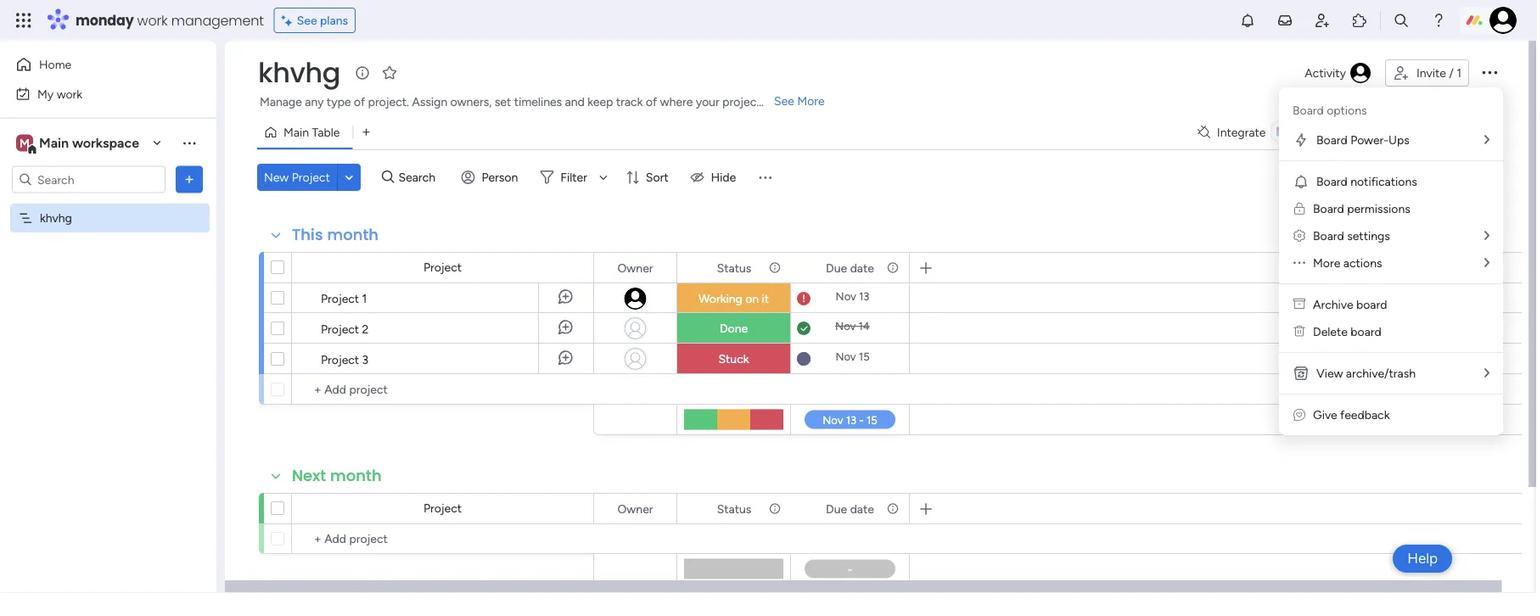 Task type: describe. For each thing, give the bounding box(es) containing it.
board options
[[1293, 103, 1367, 118]]

delete board
[[1313, 325, 1382, 339]]

2 status from the top
[[717, 502, 751, 516]]

ups
[[1389, 133, 1410, 147]]

activity button
[[1298, 59, 1378, 87]]

working on it
[[698, 292, 769, 306]]

this month
[[292, 224, 379, 246]]

type
[[327, 95, 351, 109]]

invite
[[1417, 66, 1446, 80]]

next month
[[292, 465, 382, 487]]

2 due date field from the top
[[822, 499, 878, 518]]

work for my
[[57, 87, 82, 101]]

2
[[362, 322, 369, 336]]

on
[[745, 292, 759, 306]]

board settings
[[1313, 229, 1390, 243]]

khvhg field
[[254, 54, 345, 92]]

give
[[1313, 408, 1337, 422]]

collapse board header image
[[1485, 126, 1499, 139]]

see more link
[[772, 93, 826, 109]]

workspace options image
[[181, 134, 198, 151]]

help button
[[1393, 545, 1452, 573]]

home button
[[10, 51, 182, 78]]

filter
[[560, 170, 587, 185]]

more actions
[[1313, 256, 1382, 270]]

workspace selection element
[[16, 133, 142, 155]]

workspace
[[72, 135, 139, 151]]

date for 2nd due date field from the top of the page
[[850, 502, 874, 516]]

2 of from the left
[[646, 95, 657, 109]]

1 due date from the top
[[826, 261, 874, 275]]

nov 14
[[835, 320, 870, 333]]

v2 done deadline image
[[797, 320, 811, 337]]

stuck
[[718, 352, 749, 366]]

my work
[[37, 87, 82, 101]]

person
[[482, 170, 518, 185]]

show board description image
[[352, 65, 373, 81]]

dapulse admin menu image
[[1294, 229, 1305, 243]]

menu image
[[756, 169, 773, 186]]

permissions
[[1347, 202, 1410, 216]]

see plans
[[297, 13, 348, 28]]

view archive/trash image
[[1293, 365, 1310, 382]]

see for see more
[[774, 94, 794, 108]]

2 status field from the top
[[713, 499, 756, 518]]

gary orlando image
[[1490, 7, 1517, 34]]

1 status field from the top
[[713, 258, 756, 277]]

arrow down image
[[593, 167, 614, 188]]

monday
[[76, 11, 134, 30]]

main table
[[283, 125, 340, 140]]

archive
[[1313, 297, 1353, 312]]

next
[[292, 465, 326, 487]]

invite / 1 button
[[1385, 59, 1469, 87]]

main for main workspace
[[39, 135, 69, 151]]

add view image
[[363, 126, 370, 139]]

m
[[20, 136, 30, 150]]

3
[[362, 352, 369, 367]]

board for board power-ups
[[1316, 133, 1348, 147]]

nov for nov 15
[[836, 350, 856, 364]]

see plans button
[[274, 8, 356, 33]]

1 of from the left
[[354, 95, 365, 109]]

2 due date from the top
[[826, 502, 874, 516]]

due for 2nd due date field from the bottom of the page
[[826, 261, 847, 275]]

power-
[[1351, 133, 1389, 147]]

column information image for this month
[[768, 261, 782, 275]]

manage any type of project. assign owners, set timelines and keep track of where your project stands.
[[260, 95, 802, 109]]

view archive/trash
[[1316, 366, 1416, 381]]

khvhg inside list box
[[40, 211, 72, 225]]

owner for first the owner 'field' from the top
[[617, 261, 653, 275]]

project
[[722, 95, 761, 109]]

person button
[[455, 164, 528, 191]]

khvhg list box
[[0, 200, 216, 462]]

project 3
[[321, 352, 369, 367]]

archive board
[[1313, 297, 1387, 312]]

new project button
[[257, 164, 337, 191]]

column information image for next month
[[886, 502, 900, 516]]

main for main table
[[283, 125, 309, 140]]

angle down image
[[345, 171, 353, 184]]

archive/trash
[[1346, 366, 1416, 381]]

nov for nov 14
[[835, 320, 856, 333]]

owners,
[[450, 95, 492, 109]]

help
[[1407, 550, 1438, 567]]

board for board notifications
[[1316, 174, 1348, 189]]

assign
[[412, 95, 447, 109]]

month for next month
[[330, 465, 382, 487]]

1 owner field from the top
[[613, 258, 657, 277]]

board notifications
[[1316, 174, 1417, 189]]

v2 overdue deadline image
[[797, 291, 811, 307]]

my
[[37, 87, 54, 101]]

column information image for due date
[[886, 261, 900, 275]]

actions
[[1343, 256, 1382, 270]]

dapulse integrations image
[[1198, 126, 1210, 139]]

nov 15
[[836, 350, 870, 364]]

1 status from the top
[[717, 261, 751, 275]]

work for monday
[[137, 11, 168, 30]]

monday work management
[[76, 11, 264, 30]]

filter button
[[533, 164, 614, 191]]

options
[[1327, 103, 1367, 118]]

this
[[292, 224, 323, 246]]

0 vertical spatial more
[[797, 94, 825, 108]]

0 horizontal spatial 1
[[362, 291, 367, 306]]

14
[[858, 320, 870, 333]]

select product image
[[15, 12, 32, 29]]

add to favorites image
[[381, 64, 398, 81]]

list arrow image for more actions
[[1484, 257, 1490, 269]]

1 inside "button"
[[1457, 66, 1462, 80]]

new project
[[264, 170, 330, 185]]

apps image
[[1351, 12, 1368, 29]]

board power-ups
[[1316, 133, 1410, 147]]

column information image for status
[[768, 502, 782, 516]]



Task type: vqa. For each thing, say whether or not it's contained in the screenshot.
On on the left of page
yes



Task type: locate. For each thing, give the bounding box(es) containing it.
due
[[826, 261, 847, 275], [826, 502, 847, 516]]

board for delete board
[[1351, 325, 1382, 339]]

0 vertical spatial due date
[[826, 261, 874, 275]]

2 vertical spatial list arrow image
[[1484, 257, 1490, 269]]

work right my
[[57, 87, 82, 101]]

v2 delete line image
[[1294, 325, 1305, 339]]

new
[[264, 170, 289, 185]]

home
[[39, 57, 71, 72]]

0 vertical spatial see
[[297, 13, 317, 28]]

hide
[[711, 170, 736, 185]]

month inside field
[[327, 224, 379, 246]]

1 vertical spatial status field
[[713, 499, 756, 518]]

1 vertical spatial nov
[[835, 320, 856, 333]]

more right project
[[797, 94, 825, 108]]

0 vertical spatial due date field
[[822, 258, 878, 277]]

This month field
[[288, 224, 383, 246]]

work
[[137, 11, 168, 30], [57, 87, 82, 101]]

it
[[762, 292, 769, 306]]

see left plans
[[297, 13, 317, 28]]

board for board options
[[1293, 103, 1324, 118]]

give feedback
[[1313, 408, 1390, 422]]

activity
[[1305, 66, 1346, 80]]

status
[[717, 261, 751, 275], [717, 502, 751, 516]]

board up board power-ups image
[[1293, 103, 1324, 118]]

0 vertical spatial status field
[[713, 258, 756, 277]]

1 horizontal spatial options image
[[1479, 62, 1500, 82]]

track
[[616, 95, 643, 109]]

see more
[[774, 94, 825, 108]]

0 horizontal spatial more
[[797, 94, 825, 108]]

0 horizontal spatial column information image
[[768, 502, 782, 516]]

option
[[0, 203, 216, 206]]

1 horizontal spatial column information image
[[886, 502, 900, 516]]

1 vertical spatial list arrow image
[[1484, 230, 1490, 242]]

0 vertical spatial date
[[850, 261, 874, 275]]

due date
[[826, 261, 874, 275], [826, 502, 874, 516]]

1 date from the top
[[850, 261, 874, 275]]

1 horizontal spatial main
[[283, 125, 309, 140]]

2 owner from the top
[[617, 502, 653, 516]]

of right type
[[354, 95, 365, 109]]

/
[[1449, 66, 1454, 80]]

0 horizontal spatial options image
[[181, 171, 198, 188]]

Search in workspace field
[[36, 170, 142, 189]]

1 due from the top
[[826, 261, 847, 275]]

menu containing board options
[[1279, 87, 1503, 435]]

1 vertical spatial owner
[[617, 502, 653, 516]]

invite members image
[[1314, 12, 1331, 29]]

workspace image
[[16, 134, 33, 152]]

+ Add project text field
[[300, 529, 586, 549]]

1 vertical spatial work
[[57, 87, 82, 101]]

any
[[305, 95, 324, 109]]

Search field
[[394, 166, 445, 189]]

1 nov from the top
[[836, 290, 856, 303]]

project 2
[[321, 322, 369, 336]]

1 vertical spatial owner field
[[613, 499, 657, 518]]

sort
[[646, 170, 669, 185]]

0 vertical spatial month
[[327, 224, 379, 246]]

month right next
[[330, 465, 382, 487]]

2 nov from the top
[[835, 320, 856, 333]]

0 vertical spatial list arrow image
[[1484, 134, 1490, 146]]

main left table
[[283, 125, 309, 140]]

board for board settings
[[1313, 229, 1344, 243]]

column information image
[[768, 261, 782, 275], [886, 502, 900, 516]]

stands.
[[764, 95, 802, 109]]

options image down workspace options 'icon'
[[181, 171, 198, 188]]

autopilot image
[[1373, 121, 1387, 142]]

1 vertical spatial due date
[[826, 502, 874, 516]]

view
[[1316, 366, 1343, 381]]

0 vertical spatial khvhg
[[258, 54, 340, 92]]

dapulse archived image
[[1294, 297, 1305, 312]]

15
[[859, 350, 870, 364]]

see inside button
[[297, 13, 317, 28]]

1 horizontal spatial 1
[[1457, 66, 1462, 80]]

1 list arrow image from the top
[[1484, 134, 1490, 146]]

project inside button
[[292, 170, 330, 185]]

list arrow image
[[1484, 134, 1490, 146], [1484, 230, 1490, 242], [1484, 257, 1490, 269]]

Status field
[[713, 258, 756, 277], [713, 499, 756, 518]]

project.
[[368, 95, 409, 109]]

inbox image
[[1277, 12, 1294, 29]]

table
[[312, 125, 340, 140]]

board right v2 permission outline image
[[1313, 202, 1344, 216]]

0 vertical spatial status
[[717, 261, 751, 275]]

notifications
[[1351, 174, 1417, 189]]

1 vertical spatial board
[[1351, 325, 1382, 339]]

v2 search image
[[382, 168, 394, 187]]

1 vertical spatial khvhg
[[40, 211, 72, 225]]

khvhg down search in workspace field on the top
[[40, 211, 72, 225]]

3 nov from the top
[[836, 350, 856, 364]]

list arrow image
[[1484, 367, 1490, 379]]

0 horizontal spatial main
[[39, 135, 69, 151]]

timelines
[[514, 95, 562, 109]]

feedback
[[1340, 408, 1390, 422]]

menu
[[1279, 87, 1503, 435]]

1 up 2
[[362, 291, 367, 306]]

nov
[[836, 290, 856, 303], [835, 320, 856, 333], [836, 350, 856, 364]]

main
[[283, 125, 309, 140], [39, 135, 69, 151]]

board up the delete board
[[1356, 297, 1387, 312]]

of right track
[[646, 95, 657, 109]]

+ Add project text field
[[300, 379, 586, 400]]

automate
[[1394, 125, 1447, 140]]

v2 user feedback image
[[1294, 408, 1305, 422]]

my work button
[[10, 80, 182, 107]]

0 vertical spatial nov
[[836, 290, 856, 303]]

due for 2nd due date field from the top of the page
[[826, 502, 847, 516]]

nov for nov 13
[[836, 290, 856, 303]]

0 horizontal spatial work
[[57, 87, 82, 101]]

1 horizontal spatial more
[[1313, 256, 1340, 270]]

search everything image
[[1393, 12, 1410, 29]]

plans
[[320, 13, 348, 28]]

0 vertical spatial owner field
[[613, 258, 657, 277]]

integrate
[[1217, 125, 1266, 140]]

0 horizontal spatial see
[[297, 13, 317, 28]]

see for see plans
[[297, 13, 317, 28]]

delete
[[1313, 325, 1348, 339]]

management
[[171, 11, 264, 30]]

2 list arrow image from the top
[[1484, 230, 1490, 242]]

board for board permissions
[[1313, 202, 1344, 216]]

month for this month
[[327, 224, 379, 246]]

1 vertical spatial more
[[1313, 256, 1340, 270]]

more dots image
[[1294, 256, 1305, 270]]

date
[[850, 261, 874, 275], [850, 502, 874, 516]]

1 vertical spatial due date field
[[822, 499, 878, 518]]

owner for 1st the owner 'field' from the bottom of the page
[[617, 502, 653, 516]]

1 horizontal spatial see
[[774, 94, 794, 108]]

project 1
[[321, 291, 367, 306]]

where
[[660, 95, 693, 109]]

and
[[565, 95, 585, 109]]

2 vertical spatial nov
[[836, 350, 856, 364]]

nov left 14
[[835, 320, 856, 333]]

khvhg up any
[[258, 54, 340, 92]]

your
[[696, 95, 720, 109]]

1 horizontal spatial column information image
[[886, 261, 900, 275]]

work inside button
[[57, 87, 82, 101]]

1 right /
[[1457, 66, 1462, 80]]

board for archive board
[[1356, 297, 1387, 312]]

2 owner field from the top
[[613, 499, 657, 518]]

nov left 15
[[836, 350, 856, 364]]

0 vertical spatial 1
[[1457, 66, 1462, 80]]

more right more dots 'image'
[[1313, 256, 1340, 270]]

month right this
[[327, 224, 379, 246]]

1
[[1457, 66, 1462, 80], [362, 291, 367, 306]]

date for 2nd due date field from the bottom of the page
[[850, 261, 874, 275]]

1 vertical spatial 1
[[362, 291, 367, 306]]

list arrow image for board power-ups
[[1484, 134, 1490, 146]]

nov 13
[[836, 290, 869, 303]]

sort button
[[619, 164, 679, 191]]

hide button
[[684, 164, 746, 191]]

list arrow image for board settings
[[1484, 230, 1490, 242]]

0 vertical spatial board
[[1356, 297, 1387, 312]]

1 horizontal spatial khvhg
[[258, 54, 340, 92]]

keep
[[588, 95, 613, 109]]

settings
[[1347, 229, 1390, 243]]

owner
[[617, 261, 653, 275], [617, 502, 653, 516]]

v2 permission outline image
[[1294, 202, 1305, 216]]

0 vertical spatial column information image
[[768, 261, 782, 275]]

month
[[327, 224, 379, 246], [330, 465, 382, 487]]

main right workspace "image"
[[39, 135, 69, 151]]

1 vertical spatial column information image
[[886, 502, 900, 516]]

main workspace
[[39, 135, 139, 151]]

1 vertical spatial options image
[[181, 171, 198, 188]]

2 date from the top
[[850, 502, 874, 516]]

Next month field
[[288, 465, 386, 487]]

board
[[1293, 103, 1324, 118], [1316, 133, 1348, 147], [1316, 174, 1348, 189], [1313, 202, 1344, 216], [1313, 229, 1344, 243]]

of
[[354, 95, 365, 109], [646, 95, 657, 109]]

board power-ups image
[[1293, 132, 1310, 149]]

board right dapulse admin menu image
[[1313, 229, 1344, 243]]

1 vertical spatial month
[[330, 465, 382, 487]]

13
[[859, 290, 869, 303]]

1 horizontal spatial work
[[137, 11, 168, 30]]

column information image
[[886, 261, 900, 275], [768, 502, 782, 516]]

1 due date field from the top
[[822, 258, 878, 277]]

more
[[797, 94, 825, 108], [1313, 256, 1340, 270]]

manage
[[260, 95, 302, 109]]

board right board notifications icon
[[1316, 174, 1348, 189]]

invite / 1
[[1417, 66, 1462, 80]]

main inside button
[[283, 125, 309, 140]]

0 horizontal spatial khvhg
[[40, 211, 72, 225]]

1 horizontal spatial of
[[646, 95, 657, 109]]

Due date field
[[822, 258, 878, 277], [822, 499, 878, 518]]

month inside field
[[330, 465, 382, 487]]

main inside workspace selection element
[[39, 135, 69, 151]]

2 due from the top
[[826, 502, 847, 516]]

0 vertical spatial due
[[826, 261, 847, 275]]

1 vertical spatial date
[[850, 502, 874, 516]]

1 vertical spatial due
[[826, 502, 847, 516]]

khvhg
[[258, 54, 340, 92], [40, 211, 72, 225]]

0 vertical spatial options image
[[1479, 62, 1500, 82]]

0 horizontal spatial of
[[354, 95, 365, 109]]

help image
[[1430, 12, 1447, 29]]

done
[[720, 321, 748, 336]]

0 horizontal spatial column information image
[[768, 261, 782, 275]]

1 vertical spatial column information image
[[768, 502, 782, 516]]

1 owner from the top
[[617, 261, 653, 275]]

1 vertical spatial see
[[774, 94, 794, 108]]

notifications image
[[1239, 12, 1256, 29]]

see right project
[[774, 94, 794, 108]]

options image
[[1479, 62, 1500, 82], [181, 171, 198, 188]]

Owner field
[[613, 258, 657, 277], [613, 499, 657, 518]]

project
[[292, 170, 330, 185], [423, 260, 462, 275], [321, 291, 359, 306], [321, 322, 359, 336], [321, 352, 359, 367], [423, 501, 462, 516]]

set
[[495, 95, 511, 109]]

1 vertical spatial status
[[717, 502, 751, 516]]

0 vertical spatial owner
[[617, 261, 653, 275]]

options image right /
[[1479, 62, 1500, 82]]

nov left 13
[[836, 290, 856, 303]]

0 vertical spatial column information image
[[886, 261, 900, 275]]

board down board options
[[1316, 133, 1348, 147]]

working
[[698, 292, 742, 306]]

board permissions
[[1313, 202, 1410, 216]]

3 list arrow image from the top
[[1484, 257, 1490, 269]]

main table button
[[257, 119, 353, 146]]

board notifications image
[[1293, 173, 1310, 190]]

0 vertical spatial work
[[137, 11, 168, 30]]

board down the archive board
[[1351, 325, 1382, 339]]

work right monday
[[137, 11, 168, 30]]



